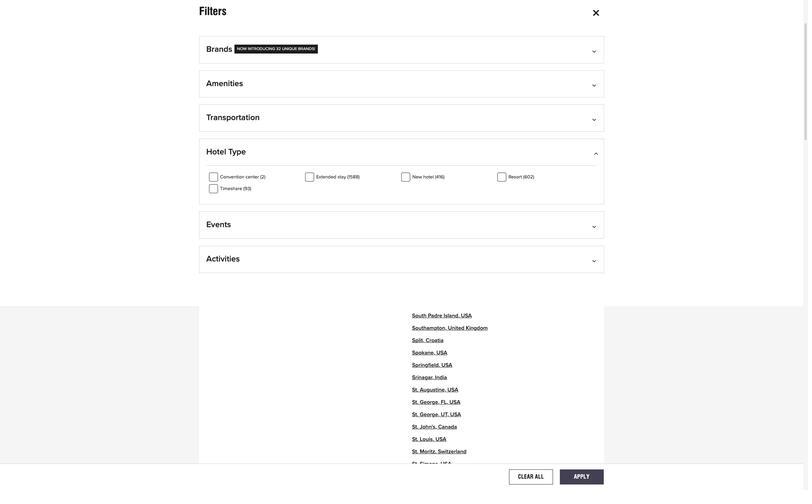 Task type: describe. For each thing, give the bounding box(es) containing it.
usa down switzerland
[[441, 462, 452, 467]]

springfield, usa link
[[412, 363, 452, 368]]

springfield, usa
[[412, 363, 452, 368]]

32
[[276, 47, 281, 51]]

all
[[535, 474, 544, 480]]

usa right falls,
[[441, 177, 452, 183]]

arrow down image for activities
[[594, 258, 597, 263]]

type
[[228, 148, 246, 156]]

arrow down image for transportation
[[594, 116, 597, 122]]

activities heading
[[206, 254, 597, 273]]

stay
[[338, 175, 346, 180]]

usa right ut,
[[450, 412, 461, 418]]

brands
[[206, 45, 232, 54]]

filters
[[199, 4, 227, 18]]

st. augustine, usa link
[[412, 387, 458, 393]]

amenities
[[206, 80, 243, 88]]

ut,
[[441, 412, 449, 418]]

st. george, fl, usa
[[412, 400, 461, 405]]

resort
[[509, 175, 522, 180]]

st. for st. simons, usa
[[412, 462, 419, 467]]

st. for st. moritz, switzerland
[[412, 449, 419, 455]]

united
[[448, 326, 465, 331]]

st. louis, usa
[[412, 437, 446, 442]]

clear all
[[518, 474, 544, 480]]

st. augustine, usa
[[412, 387, 458, 393]]

st. george, ut, usa link
[[412, 412, 461, 418]]

(602)
[[523, 175, 534, 180]]

brands!
[[298, 47, 315, 51]]

simons,
[[420, 462, 439, 467]]

hotel
[[423, 175, 434, 180]]

apply
[[574, 474, 590, 480]]

apply button
[[560, 470, 604, 485]]

city,
[[427, 165, 438, 170]]

kingdom
[[466, 326, 488, 331]]

brands now introducing 32 unique brands!
[[206, 45, 315, 54]]

srinagar, india link
[[412, 375, 447, 381]]

srinagar,
[[412, 375, 434, 381]]

southampton,
[[412, 326, 447, 331]]

st. george, ut, usa
[[412, 412, 461, 418]]

arrow down image inside brands heading
[[594, 48, 597, 54]]

arrow down image for amenities
[[594, 82, 597, 88]]

louis,
[[420, 437, 434, 442]]

falls,
[[427, 177, 440, 183]]

canada
[[438, 425, 457, 430]]

skiathos, greece link
[[412, 202, 454, 208]]

george, for fl,
[[420, 400, 440, 405]]

clear all button
[[509, 470, 553, 485]]

sioux for sioux city, usa
[[412, 165, 426, 170]]

new hotel (416)
[[412, 175, 445, 180]]

(1588)
[[347, 175, 360, 180]]

usa up (416)
[[439, 165, 450, 170]]

usa up fl, at the right of page
[[448, 387, 458, 393]]

amenities heading
[[206, 79, 597, 97]]

st. for st. john's, canada
[[412, 425, 419, 430]]

center
[[246, 175, 259, 180]]

st. simons, usa link
[[412, 462, 452, 467]]

convention center (2)
[[220, 175, 265, 180]]

st. louis, usa link
[[412, 437, 446, 442]]

unique
[[282, 47, 297, 51]]

moritz,
[[420, 449, 437, 455]]

split, croatia link
[[412, 338, 444, 344]]



Task type: locate. For each thing, give the bounding box(es) containing it.
4 arrow down image from the top
[[594, 258, 597, 263]]

2 george, from the top
[[420, 412, 440, 418]]

1 vertical spatial george,
[[420, 412, 440, 418]]

skiathos,
[[412, 202, 435, 208]]

timeshare
[[220, 187, 242, 191]]

sioux city, usa
[[412, 165, 450, 170]]

1 arrow down image from the top
[[594, 48, 597, 54]]

events heading
[[206, 220, 597, 239]]

sioux
[[412, 165, 426, 170], [412, 177, 426, 183]]

george,
[[420, 400, 440, 405], [420, 412, 440, 418]]

fl,
[[441, 400, 448, 405]]

convention
[[220, 175, 244, 180]]

skiathos, greece
[[412, 202, 454, 208]]

usa up "india"
[[442, 363, 452, 368]]

st. left 'simons,'
[[412, 462, 419, 467]]

1 george, from the top
[[420, 400, 440, 405]]

clear
[[518, 474, 534, 480]]

st. left louis,
[[412, 437, 419, 442]]

spokane,
[[412, 350, 435, 356]]

0 vertical spatial sioux
[[412, 165, 426, 170]]

new
[[412, 175, 422, 180]]

george, down augustine,
[[420, 400, 440, 405]]

2 sioux from the top
[[412, 177, 426, 183]]

south padre island, usa
[[412, 313, 472, 319]]

sioux city, usa link
[[412, 165, 450, 170]]

st. down st. augustine, usa link
[[412, 400, 419, 405]]

3 arrow down image from the top
[[594, 116, 597, 122]]

greece
[[436, 202, 454, 208]]

events
[[206, 221, 231, 229]]

split,
[[412, 338, 424, 344]]

st. left moritz,
[[412, 449, 419, 455]]

usa
[[439, 165, 450, 170], [441, 177, 452, 183], [461, 313, 472, 319], [437, 350, 447, 356], [442, 363, 452, 368], [448, 387, 458, 393], [450, 400, 461, 405], [450, 412, 461, 418], [436, 437, 446, 442], [441, 462, 452, 467]]

2 arrow down image from the top
[[594, 82, 597, 88]]

introducing
[[248, 47, 275, 51]]

spokane, usa link
[[412, 350, 447, 356]]

srinagar, india
[[412, 375, 447, 381]]

1 vertical spatial sioux
[[412, 177, 426, 183]]

arrow down image
[[594, 224, 597, 229]]

st. john's, canada link
[[412, 425, 457, 430]]

1 st. from the top
[[412, 387, 419, 393]]

st. for st. george, fl, usa
[[412, 400, 419, 405]]

st.
[[412, 387, 419, 393], [412, 400, 419, 405], [412, 412, 419, 418], [412, 425, 419, 430], [412, 437, 419, 442], [412, 449, 419, 455], [412, 462, 419, 467]]

george, for ut,
[[420, 412, 440, 418]]

st. moritz, switzerland
[[412, 449, 467, 455]]

extended stay (1588)
[[316, 175, 360, 180]]

(2)
[[260, 175, 265, 180]]

south
[[412, 313, 427, 319]]

5 st. from the top
[[412, 437, 419, 442]]

arrow down image
[[594, 48, 597, 54], [594, 82, 597, 88], [594, 116, 597, 122], [594, 258, 597, 263]]

st. for st. augustine, usa
[[412, 387, 419, 393]]

hotel type heading
[[206, 147, 597, 166]]

st. moritz, switzerland link
[[412, 449, 467, 455]]

hotel type
[[206, 148, 246, 156]]

sioux for sioux falls, usa
[[412, 177, 426, 183]]

island,
[[444, 313, 460, 319]]

st. for st. george, ut, usa
[[412, 412, 419, 418]]

st. left the john's,
[[412, 425, 419, 430]]

springfield,
[[412, 363, 440, 368]]

southampton, united kingdom
[[412, 326, 488, 331]]

timeshare (93)
[[220, 187, 251, 191]]

arrow down image inside amenities 'heading'
[[594, 82, 597, 88]]

st. up st. john's, canada link
[[412, 412, 419, 418]]

india
[[435, 375, 447, 381]]

spokane, usa
[[412, 350, 447, 356]]

arrow down image inside activities heading
[[594, 258, 597, 263]]

1 sioux from the top
[[412, 165, 426, 170]]

7 st. from the top
[[412, 462, 419, 467]]

(93)
[[243, 187, 251, 191]]

arrow down image inside transportation "heading"
[[594, 116, 597, 122]]

usa down croatia
[[437, 350, 447, 356]]

activities
[[206, 255, 240, 263]]

6 st. from the top
[[412, 449, 419, 455]]

john's,
[[420, 425, 437, 430]]

3 st. from the top
[[412, 412, 419, 418]]

0 vertical spatial george,
[[420, 400, 440, 405]]

now
[[237, 47, 247, 51]]

switzerland
[[438, 449, 467, 455]]

st. simons, usa
[[412, 462, 452, 467]]

george, up the john's,
[[420, 412, 440, 418]]

st. for st. louis, usa
[[412, 437, 419, 442]]

sioux falls, usa link
[[412, 177, 452, 183]]

hotel
[[206, 148, 226, 156]]

usa up st. moritz, switzerland
[[436, 437, 446, 442]]

transportation heading
[[206, 113, 597, 131]]

arrow up image
[[594, 151, 597, 156]]

southampton, united kingdom link
[[412, 326, 488, 331]]

extended
[[316, 175, 336, 180]]

sioux falls, usa
[[412, 177, 452, 183]]

transportation
[[206, 114, 260, 122]]

croatia
[[426, 338, 444, 344]]

st. down srinagar,
[[412, 387, 419, 393]]

usa right fl, at the right of page
[[450, 400, 461, 405]]

2 st. from the top
[[412, 400, 419, 405]]

padre
[[428, 313, 442, 319]]

usa right island,
[[461, 313, 472, 319]]

south padre island, usa link
[[412, 313, 472, 319]]

4 st. from the top
[[412, 425, 419, 430]]

resort (602)
[[509, 175, 534, 180]]

st. john's, canada
[[412, 425, 457, 430]]

augustine,
[[420, 387, 446, 393]]

brands heading
[[206, 45, 597, 63]]

split, croatia
[[412, 338, 444, 344]]

st. george, fl, usa link
[[412, 400, 461, 405]]

(416)
[[435, 175, 445, 180]]



Task type: vqa. For each thing, say whether or not it's contained in the screenshot.
7
no



